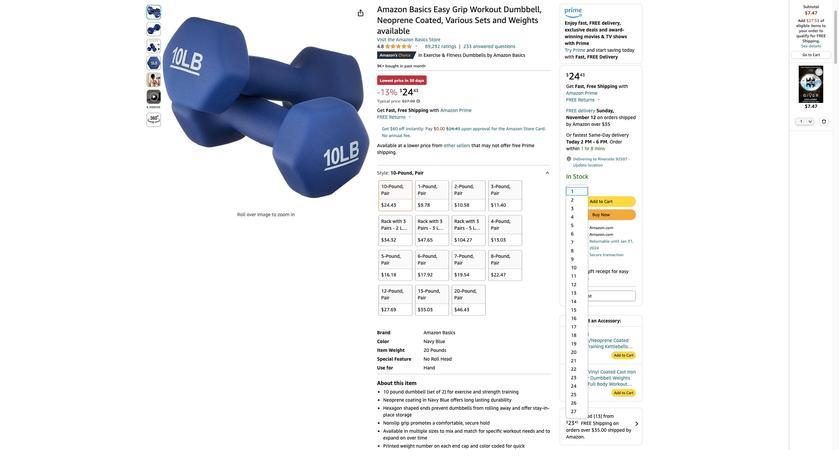 Task type: describe. For each thing, give the bounding box(es) containing it.
1 vertical spatial price
[[421, 143, 431, 148]]

1 vertical spatial 24
[[403, 86, 414, 98]]

and right mix in the right bottom of the page
[[455, 429, 463, 435]]

$47.65
[[418, 237, 433, 243]]

- for rack with 3 pairs - 5 lb, 10 lb, 15 lb
[[466, 225, 468, 231]]

$ inside '$ 24 43'
[[567, 72, 569, 77]]

2 amazon.com from the top
[[590, 232, 614, 237]]

selected style is 10-pound, pair. tap to collapse. element
[[377, 166, 551, 180]]

10 link
[[567, 264, 588, 272]]

0 vertical spatial roll
[[237, 212, 246, 218]]

for down hold
[[479, 429, 485, 435]]

0 horizontal spatial 6
[[147, 105, 149, 109]]

2 inside 'rack with 3 pairs - 2 lb, 3 lb, 5 lb'
[[396, 225, 399, 231]]

basics up 89,292
[[415, 37, 428, 42]]

pair for 12-pound, pair
[[382, 295, 390, 301]]

new & used (13) from $ 23 45
[[567, 414, 614, 427]]

shipping inside free shipping on orders over $35.00 shipped by amazon.
[[593, 421, 612, 427]]

89,292
[[425, 43, 440, 49]]

0 vertical spatial fast,
[[576, 54, 586, 60]]

1 vertical spatial roll
[[431, 357, 440, 362]]

1 horizontal spatial amazon prime link
[[567, 90, 598, 96]]

31,
[[628, 239, 634, 244]]

free inside free shipping on orders over $35.00 shipped by amazon.
[[581, 421, 592, 427]]

amazon up $0.00
[[441, 107, 458, 113]]

a inside add a gift receipt for easy returns
[[584, 269, 586, 274]]

delivering to riverside 92507 - update location link
[[567, 156, 636, 169]]

9 link
[[567, 255, 588, 264]]

0 horizontal spatial dropdown image
[[582, 187, 586, 190]]

past
[[405, 63, 413, 68]]

with inside 'rack with 3 pairs - 2 lb, 3 lb, 5 lb'
[[393, 219, 402, 224]]

to right needs
[[546, 429, 551, 435]]

0 vertical spatial $24.43
[[447, 126, 461, 131]]

and inside enjoy fast, free delivery, exclusive deals and award- winning movies & tv shows with prime try prime
[[600, 27, 608, 33]]

coated for vinyl
[[601, 369, 616, 375]]

0 vertical spatial navy
[[424, 339, 435, 345]]

20-
[[455, 288, 462, 294]]

secure
[[466, 421, 479, 426]]

free inside enjoy fast, free delivery, exclusive deals and award- winning movies & tv shows with prime try prime
[[590, 20, 601, 26]]

15 inside list box
[[571, 307, 577, 313]]

in
[[567, 173, 572, 180]]

weights inside kettlebell vinyl coated cast iron – great for dumbbell weights exercises, full body workout…
[[613, 375, 631, 381]]

$10.58
[[455, 202, 470, 208]]

1 hr 8 mins
[[581, 146, 605, 152]]

$ inside -13% $ 24 43
[[400, 88, 403, 93]]

to down workout…
[[622, 391, 626, 395]]

8 inside 1 2 3 4 5 6 7 8 9 10 11 12 13 14 15 16 17 18 19 20 21 22 23 24 25 26 27
[[571, 248, 574, 254]]

on inside on orders shipped by amazon over $35
[[598, 115, 603, 120]]

$ inside new & used (13) from $ 23 45
[[567, 421, 569, 425]]

in left past
[[400, 63, 404, 68]]

0 horizontal spatial $24.43
[[382, 202, 397, 208]]

0 vertical spatial price
[[395, 78, 404, 83]]

2 vertical spatial 24
[[571, 384, 577, 389]]

with inside "rack with 3 pairs - 3 lb, 5 lb, 8 lb"
[[429, 219, 439, 224]]

5 inside 1 2 3 4 5 6 7 8 9 10 11 12 13 14 15 16 17 18 19 20 21 22 23 24 25 26 27
[[571, 223, 574, 228]]

about
[[377, 380, 393, 387]]

2 horizontal spatial popover image
[[598, 99, 601, 100]]

that may not offer free prime shipping.
[[377, 143, 535, 155]]

cart down details
[[814, 53, 821, 57]]

no inside upon approval for the amazon store card. no annual fee.
[[382, 133, 388, 138]]

delivery,
[[602, 20, 621, 26]]

offer inside that may not offer free prime shipping.
[[501, 143, 511, 148]]

for right the "2)" at the bottom right
[[448, 389, 454, 395]]

navy inside about this item 10 pound dumbbell (set of 2) for exercise and strength training neoprene coating in navy blue offers long lasting durability hexagon shaped ends prevent dumbbells from rolling away and offer stay-in- place storage nonslip grip promotes a comfortable, secure hold available in multiple sizes to mix and match for specific workout needs and to expand on over time printed weight number on each end cap and color coded for quick identification
[[428, 398, 439, 403]]

0 vertical spatial from
[[432, 143, 443, 148]]

pound, for 3-pound, pair
[[496, 184, 511, 189]]

0 vertical spatial shipping
[[598, 83, 618, 89]]

$13.03
[[491, 237, 506, 243]]

pound, inside selected style is 10-pound, pair. tap to collapse. element
[[398, 170, 414, 176]]

1-pound, pair
[[418, 184, 438, 196]]

2 inside or fastest same-day delivery today 2 pm - 6 pm
[[581, 139, 584, 145]]

43 inside -13% $ 24 43
[[414, 88, 419, 93]]

by inside on orders shipped by amazon over $35
[[567, 121, 572, 127]]

item weight
[[377, 348, 405, 354]]

2 horizontal spatial 10
[[571, 265, 577, 271]]

5 inside "rack with 3 pairs - 3 lb, 5 lb, 8 lb"
[[418, 232, 421, 238]]

20 pounds
[[424, 348, 447, 354]]

for left quick in the bottom of the page
[[506, 444, 512, 449]]

8 link
[[567, 247, 588, 255]]

1 horizontal spatial free
[[587, 83, 597, 89]]

19 link
[[567, 340, 588, 348]]

pair for 15-pound, pair
[[418, 295, 426, 301]]

choice
[[399, 53, 411, 58]]

0 vertical spatial by
[[488, 52, 493, 58]]

enjoy fast, free delivery, exclusive deals and award- winning movies & tv shows with prime try prime
[[565, 20, 627, 53]]

prime right try
[[573, 47, 586, 53]]

free down typical on the top of the page
[[377, 114, 388, 120]]

0 horizontal spatial 20
[[424, 348, 430, 354]]

place
[[384, 413, 395, 418]]

quick
[[514, 444, 525, 449]]

lb, left 4-pound, pair
[[473, 225, 480, 231]]

subtotal
[[804, 4, 820, 9]]

1 right qty:
[[579, 186, 581, 191]]

0 vertical spatial get
[[567, 83, 574, 89]]

4.8 button
[[377, 43, 418, 50]]

try
[[565, 47, 572, 53]]

amazon prime logo image
[[565, 7, 582, 20]]

easy
[[434, 4, 450, 14]]

pairs for 10
[[455, 225, 465, 231]]

secure
[[590, 252, 602, 257]]

over left image
[[247, 212, 256, 218]]

shipped inside on orders shipped by amazon over $35
[[619, 115, 636, 120]]

$27.69
[[382, 307, 397, 313]]

|
[[460, 43, 461, 49]]

Buy Now submit
[[567, 210, 636, 220]]

& inside new & used (13) from $ 23 45
[[577, 414, 581, 420]]

for inside add a gift receipt for easy returns
[[612, 269, 618, 274]]

dumbbell
[[405, 389, 426, 395]]

to right go
[[809, 53, 813, 57]]

storage
[[396, 413, 412, 418]]

zoom
[[278, 212, 290, 218]]

mix
[[446, 429, 454, 435]]

fitness
[[447, 52, 462, 58]]

pound, for 4-pound, pair
[[496, 219, 511, 224]]

receipt
[[596, 269, 611, 274]]

the inside amazon basics easy grip workout dumbbell, neoprene coated, various sets and weights available visit the amazon basics store
[[388, 37, 395, 42]]

fast, for the rightmost amazon prime link
[[575, 83, 586, 89]]

pair for 8-pound, pair
[[491, 260, 500, 266]]

sets
[[475, 15, 491, 25]]

21
[[571, 358, 577, 364]]

contoured adjustable/neoprene coated strength training kettlebells… link
[[567, 332, 636, 351]]

to left mix in the right bottom of the page
[[440, 429, 445, 435]]

lb, up 5-
[[386, 232, 392, 238]]

neoprene inside amazon basics easy grip workout dumbbell, neoprene coated, various sets and weights available visit the amazon basics store
[[377, 15, 413, 25]]

visit the amazon basics store link
[[377, 37, 441, 42]]

free delivery link
[[567, 108, 596, 114]]

off
[[399, 126, 405, 131]]

0 vertical spatial 24
[[569, 71, 580, 82]]

4-
[[491, 219, 496, 224]]

image
[[258, 212, 271, 218]]

basics up navy blue
[[443, 330, 456, 336]]

amazon inside on orders shipped by amazon over $35
[[573, 121, 591, 127]]

special feature
[[377, 357, 412, 362]]

to inside the delivering to riverside 92507 - update location
[[593, 157, 597, 162]]

$7.47 inside subtotal $7.47
[[806, 10, 818, 16]]

1 horizontal spatial free returns button
[[567, 97, 601, 103]]

pair for 4-pound, pair
[[491, 225, 500, 231]]

this
[[394, 380, 404, 387]]

$27.53
[[807, 18, 820, 23]]

0 horizontal spatial delivery
[[579, 108, 596, 114]]

videos
[[149, 105, 160, 109]]

8 inside "rack with 3 pairs - 3 lb, 5 lb, 8 lb"
[[430, 232, 433, 238]]

try prime link
[[565, 47, 586, 53]]

get fast, free shipping with amazon prime for bottommost amazon prime link
[[377, 107, 472, 113]]

away
[[500, 406, 511, 411]]

shows
[[614, 34, 627, 39]]

3 for 1 2 3 4 5 6 7 8 9 10 11 12 13 14 15 16 17 18 19 20 21 22 23 24 25 26 27
[[571, 206, 574, 211]]

hand
[[424, 365, 435, 371]]

questions
[[495, 43, 516, 49]]

for inside of eligible items to your order to qualify for free shipping.
[[811, 33, 816, 38]]

not
[[492, 143, 500, 148]]

blue inside about this item 10 pound dumbbell (set of 2) for exercise and strength training neoprene coating in navy blue offers long lasting durability hexagon shaped ends prevent dumbbells from rolling away and offer stay-in- place storage nonslip grip promotes a comfortable, secure hold available in multiple sizes to mix and match for specific workout needs and to expand on over time printed weight number on each end cap and color coded for quick identification
[[440, 398, 450, 403]]

8-pound, pair
[[491, 254, 511, 266]]

shows what's inside button
[[590, 258, 626, 264]]

prime up upon
[[460, 107, 472, 113]]

to left zoom
[[272, 212, 277, 218]]

contoured adjustable/neoprene coated strength training kettlebells…
[[567, 332, 633, 350]]

promotes
[[411, 421, 432, 426]]

with inside "rack with 3 pairs - 5 lb, 10 lb, 15 lb"
[[466, 219, 476, 224]]

hexagon
[[384, 406, 403, 411]]

16
[[571, 316, 577, 322]]

and right needs
[[537, 429, 545, 435]]

lb, left "rack with 3 pairs - 5 lb, 10 lb, 15 lb"
[[437, 225, 443, 231]]

amazon inside upon approval for the amazon store card. no annual fee.
[[507, 126, 523, 131]]

great
[[570, 375, 582, 381]]

0 vertical spatial blue
[[436, 339, 446, 345]]

14 link
[[567, 297, 588, 306]]

store inside upon approval for the amazon store card. no annual fee.
[[524, 126, 535, 131]]

pair up 1-
[[415, 170, 424, 176]]

end
[[453, 444, 461, 449]]

basics down questions
[[513, 52, 526, 58]]

to up buy now
[[599, 199, 604, 204]]

iron
[[628, 369, 636, 375]]

3 for rack with 3 pairs - 2 lb, 3 lb, 5 lb
[[404, 219, 406, 224]]

ends
[[420, 406, 431, 411]]

1 for 1 hr 8 mins
[[581, 146, 584, 152]]

strength
[[483, 389, 501, 395]]

0 vertical spatial add to cart submit
[[567, 197, 636, 207]]

1 horizontal spatial no
[[424, 357, 430, 362]]

add to cart for kettlebell vinyl coated cast iron – great for dumbbell weights exercises, full body workout…
[[615, 391, 634, 395]]

15 inside "rack with 3 pairs - 5 lb, 10 lb, 15 lb"
[[469, 232, 475, 238]]

workout
[[504, 429, 522, 435]]

2-
[[455, 184, 459, 189]]

free up free delivery link at the top of the page
[[567, 97, 577, 103]]

buy
[[593, 212, 600, 217]]

pair for 1-pound, pair
[[418, 190, 426, 196]]

22
[[571, 367, 577, 372]]

cart up now
[[605, 199, 613, 204]]

other
[[444, 143, 456, 148]]

amazon up navy blue
[[424, 330, 442, 336]]

pound, for 6-pound, pair
[[423, 254, 438, 259]]

lb for 5
[[397, 232, 403, 238]]

for right use
[[387, 365, 393, 371]]

of eligible items to your order to qualify for free shipping.
[[797, 18, 827, 43]]

amazon down questions
[[494, 52, 511, 58]]

12 inside sunday, november 12
[[591, 115, 597, 120]]

riverside
[[598, 157, 615, 162]]

cart down kettlebells…
[[627, 353, 634, 358]]

2 pm from the left
[[601, 139, 608, 145]]

in up ends
[[423, 398, 427, 403]]

2 $7.47 from the top
[[806, 103, 818, 109]]

from inside new & used (13) from $ 23 45
[[604, 414, 614, 420]]

amazon basics easy grip workout dumbbell, neoprene coated, various sets and weights available image
[[162, 17, 370, 199]]

1 vertical spatial free
[[398, 107, 408, 113]]

jan
[[621, 239, 627, 244]]

fast, for bottommost amazon prime link
[[386, 107, 397, 113]]

2 horizontal spatial 8
[[591, 146, 594, 152]]

22 link
[[567, 365, 588, 374]]

to down kettlebells…
[[622, 353, 626, 358]]

use for
[[377, 365, 393, 371]]

pair for 10-pound, pair
[[382, 190, 390, 196]]

10 inside "rack with 3 pairs - 5 lb, 10 lb, 15 lb"
[[455, 232, 460, 238]]

fee.
[[404, 133, 411, 138]]

43 inside '$ 24 43'
[[580, 72, 586, 77]]

to right order
[[820, 28, 824, 33]]

3 up 5-
[[382, 232, 384, 238]]

free down start
[[588, 54, 599, 60]]

amazon down '$ 24 43'
[[567, 90, 584, 96]]

over inside on orders shipped by amazon over $35
[[592, 121, 601, 127]]

identification
[[384, 450, 412, 451]]

1 for 1
[[801, 119, 803, 124]]

2 link
[[567, 196, 588, 204]]

0 horizontal spatial popover image
[[409, 116, 411, 118]]

lb, left "rack with 3 pairs - 3 lb, 5 lb, 8 lb"
[[400, 225, 407, 231]]

in left 30
[[405, 78, 409, 83]]

0 vertical spatial 23
[[571, 375, 577, 381]]

stock
[[574, 173, 589, 180]]

89,292 ratings
[[425, 43, 457, 49]]

13
[[571, 290, 577, 296]]

prime up try prime link
[[576, 40, 590, 46]]

amazon up the 4.8 "button"
[[396, 37, 414, 42]]

basics up coated,
[[410, 4, 432, 14]]

1 horizontal spatial 20
[[571, 350, 577, 355]]

in up month
[[419, 52, 423, 58]]

and inside amazon basics easy grip workout dumbbell, neoprene coated, various sets and weights available visit the amazon basics store
[[493, 15, 507, 25]]

in right zoom
[[291, 212, 295, 218]]

16 link
[[567, 314, 588, 323]]

available
[[377, 26, 410, 36]]

0 horizontal spatial 12
[[571, 282, 577, 288]]

over inside about this item 10 pound dumbbell (set of 2) for exercise and strength training neoprene coating in navy blue offers long lasting durability hexagon shaped ends prevent dumbbells from rolling away and offer stay-in- place storage nonslip grip promotes a comfortable, secure hold available in multiple sizes to mix and match for specific workout needs and to expand on over time printed weight number on each end cap and color coded for quick identification
[[407, 436, 417, 441]]



Task type: locate. For each thing, give the bounding box(es) containing it.
233 answered questions link
[[464, 43, 516, 50]]

12 down free delivery link at the top of the page
[[591, 115, 597, 120]]

pay
[[426, 126, 433, 131]]

0 horizontal spatial by
[[488, 52, 493, 58]]

pound, for 1-pound, pair
[[423, 184, 438, 189]]

neoprene inside about this item 10 pound dumbbell (set of 2) for exercise and strength training neoprene coating in navy blue offers long lasting durability hexagon shaped ends prevent dumbbells from rolling away and offer stay-in- place storage nonslip grip promotes a comfortable, secure hold available in multiple sizes to mix and match for specific workout needs and to expand on over time printed weight number on each end cap and color coded for quick identification
[[384, 398, 405, 403]]

time
[[418, 436, 428, 441]]

from inside about this item 10 pound dumbbell (set of 2) for exercise and strength training neoprene coating in navy blue offers long lasting durability hexagon shaped ends prevent dumbbells from rolling away and offer stay-in- place storage nonslip grip promotes a comfortable, secure hold available in multiple sizes to mix and match for specific workout needs and to expand on over time printed weight number on each end cap and color coded for quick identification
[[474, 406, 484, 411]]

update
[[574, 163, 587, 168]]

saving
[[608, 47, 621, 53]]

0 horizontal spatial 10-
[[382, 184, 389, 189]]

shipped
[[619, 115, 636, 120], [608, 428, 625, 433]]

2 horizontal spatial a
[[584, 269, 586, 274]]

$19.54
[[455, 272, 470, 278]]

add inside add a gift receipt for easy returns
[[574, 269, 582, 274]]

from left other
[[432, 143, 443, 148]]

pairs inside "rack with 3 pairs - 3 lb, 5 lb, 8 lb"
[[418, 225, 428, 231]]

prime inside that may not offer free prime shipping.
[[522, 143, 535, 148]]

kettlebell vinyl coated cast iron – great for dumbbell weights exercises, full body workout…
[[567, 369, 636, 387]]

blue down amazon basics
[[436, 339, 446, 345]]

learn more about amazon pricing and savings image
[[416, 99, 420, 104]]

$104.27
[[455, 237, 473, 243]]

rack inside 'rack with 3 pairs - 2 lb, 3 lb, 5 lb'
[[382, 219, 392, 224]]

full
[[588, 382, 596, 387]]

pairs for 3
[[382, 225, 392, 231]]

1 vertical spatial available
[[384, 429, 403, 435]]

fast, down price: on the left of page
[[386, 107, 397, 113]]

inside
[[616, 259, 626, 264]]

0 vertical spatial orders
[[605, 115, 618, 120]]

0 vertical spatial weights
[[509, 15, 539, 25]]

pound, up 10-pound, pair
[[398, 170, 414, 176]]

orders
[[605, 115, 618, 120], [567, 428, 580, 433]]

15 up "7-pound, pair"
[[469, 232, 475, 238]]

pound, down selected style is 10-pound, pair. tap to collapse. element
[[459, 184, 474, 189]]

15 down the 14
[[571, 307, 577, 313]]

rolling
[[485, 406, 499, 411]]

pair inside 12-pound, pair
[[382, 295, 390, 301]]

0 horizontal spatial the
[[388, 37, 395, 42]]

amazon up available
[[377, 4, 408, 14]]

1 vertical spatial shipped
[[608, 428, 625, 433]]

1 rack from the left
[[382, 219, 392, 224]]

returns for the left 'popover' icon
[[389, 114, 406, 120]]

0 horizontal spatial free
[[398, 107, 408, 113]]

- for rack with 3 pairs - 2 lb, 3 lb, 5 lb
[[393, 225, 395, 231]]

0 horizontal spatial free returns
[[377, 114, 407, 120]]

of inside of eligible items to your order to qualify for free shipping.
[[821, 18, 825, 23]]

lb for 15
[[476, 232, 481, 238]]

shipping.
[[377, 149, 397, 155]]

amazon.com up the returnable
[[590, 232, 614, 237]]

0 horizontal spatial &
[[442, 52, 446, 58]]

1 vertical spatial the
[[499, 126, 505, 131]]

Add to Cart submit
[[567, 197, 636, 207], [612, 352, 636, 359], [612, 390, 636, 397]]

pound, inside 6-pound, pair
[[423, 254, 438, 259]]

27 link
[[567, 408, 588, 416]]

order
[[610, 139, 623, 145]]

10- inside 10-pound, pair
[[382, 184, 389, 189]]

offer inside about this item 10 pound dumbbell (set of 2) for exercise and strength training neoprene coating in navy blue offers long lasting durability hexagon shaped ends prevent dumbbells from rolling away and offer stay-in- place storage nonslip grip promotes a comfortable, secure hold available in multiple sizes to mix and match for specific workout needs and to expand on over time printed weight number on each end cap and color coded for quick identification
[[522, 406, 532, 411]]

5 inside "rack with 3 pairs - 5 lb, 10 lb, 15 lb"
[[469, 225, 472, 231]]

- for rack with 3 pairs - 3 lb, 5 lb, 8 lb
[[430, 225, 432, 231]]

Add to List radio
[[567, 291, 636, 302]]

weight
[[389, 348, 405, 354]]

pair down 20-
[[455, 295, 463, 301]]

pair inside 15-pound, pair
[[418, 295, 426, 301]]

coated for adjustable/neoprene
[[614, 338, 629, 344]]

in stock
[[567, 173, 589, 180]]

pound, inside 3-pound, pair
[[496, 184, 511, 189]]

2 up $34.32
[[396, 225, 399, 231]]

exercise
[[424, 52, 441, 58]]

rack for rack with 3 pairs - 3 lb, 5 lb, 8 lb
[[418, 219, 428, 224]]

pound, up $11.40
[[496, 184, 511, 189]]

coated up kettlebells…
[[614, 338, 629, 344]]

2 horizontal spatial from
[[604, 414, 614, 420]]

the giver movie tie-in edition: a newbery award winner (giver quartet, 1) image
[[793, 66, 830, 103]]

2 vertical spatial by
[[627, 428, 632, 433]]

training
[[587, 344, 604, 350]]

- inside or fastest same-day delivery today 2 pm - 6 pm
[[594, 139, 595, 145]]

pair down the 4-
[[491, 225, 500, 231]]

of inside about this item 10 pound dumbbell (set of 2) for exercise and strength training neoprene coating in navy blue offers long lasting durability hexagon shaped ends prevent dumbbells from rolling away and offer stay-in- place storage nonslip grip promotes a comfortable, secure hold available in multiple sizes to mix and match for specific workout needs and to expand on over time printed weight number on each end cap and color coded for quick identification
[[436, 389, 441, 395]]

pair down 5-
[[382, 260, 390, 266]]

$35.03
[[418, 307, 433, 313]]

3 left "rack with 3 pairs - 3 lb, 5 lb, 8 lb"
[[404, 219, 406, 224]]

your
[[800, 28, 808, 33]]

pound, for 10-pound, pair
[[389, 184, 404, 189]]

2 lb from the left
[[434, 232, 439, 238]]

pair inside 4-pound, pair
[[491, 225, 500, 231]]

2 vertical spatial 6
[[571, 231, 574, 237]]

1 vertical spatial get fast, free shipping with amazon prime
[[377, 107, 472, 113]]

23 right –
[[571, 375, 577, 381]]

lb right $34.32
[[397, 232, 403, 238]]

grip
[[453, 4, 468, 14]]

weights inside amazon basics easy grip workout dumbbell, neoprene coated, various sets and weights available visit the amazon basics store
[[509, 15, 539, 25]]

to inside radio
[[580, 293, 584, 299]]

0 vertical spatial dropdown image
[[809, 120, 813, 123]]

$35.00
[[592, 428, 607, 433]]

add to cart submit for contoured adjustable/neoprene coated strength training kettlebells…
[[612, 352, 636, 359]]

1 for 1 2 3 4 5 6 7 8 9 10 11 12 13 14 15 16 17 18 19 20 21 22 23 24 25 26 27
[[571, 189, 574, 194]]

add to cart
[[590, 199, 613, 204], [615, 353, 634, 358], [615, 391, 634, 395]]

and right sets
[[493, 15, 507, 25]]

pair for 7-pound, pair
[[455, 260, 463, 266]]

pair for 20-pound, pair
[[455, 295, 463, 301]]

free inside of eligible items to your order to qualify for free shipping.
[[817, 33, 827, 38]]

pair for 3-pound, pair
[[491, 190, 500, 196]]

price:
[[391, 99, 401, 104]]

6-
[[418, 254, 423, 259]]

pair inside "7-pound, pair"
[[455, 260, 463, 266]]

dropdown image
[[809, 120, 813, 123], [582, 187, 586, 190]]

free up free delivery link at the top of the page
[[587, 83, 597, 89]]

8 right hr
[[591, 146, 594, 152]]

0 horizontal spatial price
[[395, 78, 404, 83]]

pair inside 8-pound, pair
[[491, 260, 500, 266]]

3 rack from the left
[[455, 219, 465, 224]]

6-pound, pair
[[418, 254, 438, 266]]

with inside 'and start saving today with'
[[565, 54, 575, 60]]

0 horizontal spatial of
[[436, 389, 441, 395]]

1 vertical spatial 10-
[[382, 184, 389, 189]]

1 vertical spatial store
[[524, 126, 535, 131]]

pound, for 8-pound, pair
[[496, 254, 511, 259]]

5 inside 'rack with 3 pairs - 2 lb, 3 lb, 5 lb'
[[393, 232, 396, 238]]

store inside amazon basics easy grip workout dumbbell, neoprene coated, various sets and weights available visit the amazon basics store
[[429, 37, 441, 42]]

1 horizontal spatial pairs
[[418, 225, 428, 231]]

- for delivering to riverside 92507 - update location
[[629, 157, 631, 162]]

offer right not
[[501, 143, 511, 148]]

free returns for the right 'popover' icon
[[567, 97, 596, 103]]

pair inside 3-pound, pair
[[491, 190, 500, 196]]

6 inside 1 2 3 4 5 6 7 8 9 10 11 12 13 14 15 16 17 18 19 20 21 22 23 24 25 26 27
[[571, 231, 574, 237]]

pair inside 10-pound, pair
[[382, 190, 390, 196]]

pair inside 20-pound, pair
[[455, 295, 463, 301]]

free returns for the left 'popover' icon
[[377, 114, 407, 120]]

a right at
[[404, 143, 406, 148]]

amazon basics
[[424, 330, 456, 336]]

from right (13)
[[604, 414, 614, 420]]

popover image inside the 4.8 "button"
[[416, 45, 418, 47]]

3 lb from the left
[[476, 232, 481, 238]]

1 horizontal spatial 10
[[455, 232, 460, 238]]

1 horizontal spatial 12
[[591, 115, 597, 120]]

pound, for 12-pound, pair
[[389, 288, 404, 294]]

eligible
[[797, 23, 810, 28]]

for up full
[[583, 375, 590, 381]]

0 vertical spatial free
[[587, 83, 597, 89]]

orders inside free shipping on orders over $35.00 shipped by amazon.
[[567, 428, 580, 433]]

0 vertical spatial 6
[[147, 105, 149, 109]]

5 up 6- on the bottom
[[418, 232, 421, 238]]

delete image
[[822, 119, 827, 124]]

2 vertical spatial shipping
[[593, 421, 612, 427]]

- up $47.65
[[430, 225, 432, 231]]

0 vertical spatial available
[[377, 143, 397, 148]]

0 vertical spatial a
[[404, 143, 406, 148]]

coated inside kettlebell vinyl coated cast iron – great for dumbbell weights exercises, full body workout…
[[601, 369, 616, 375]]

1 vertical spatial 2
[[571, 197, 574, 203]]

1 vertical spatial by
[[567, 121, 572, 127]]

price up -13% $ 24 43
[[395, 78, 404, 83]]

pair down 7-
[[455, 260, 463, 266]]

fast,
[[576, 54, 586, 60], [575, 83, 586, 89], [386, 107, 397, 113]]

add to cart submit down kettlebells…
[[612, 352, 636, 359]]

2 vertical spatial a
[[433, 421, 435, 426]]

rack for rack with 3 pairs - 2 lb, 3 lb, 5 lb
[[382, 219, 392, 224]]

to right the items
[[823, 23, 827, 28]]

2 vertical spatial from
[[604, 414, 614, 420]]

1 vertical spatial of
[[436, 389, 441, 395]]

2 horizontal spatial lb
[[476, 232, 481, 238]]

1 vertical spatial amazon prime link
[[441, 107, 472, 113]]

get left $60
[[382, 126, 389, 131]]

pair inside 2-pound, pair
[[455, 190, 463, 196]]

to
[[823, 23, 827, 28], [820, 28, 824, 33], [809, 53, 813, 57], [593, 157, 597, 162], [599, 199, 604, 204], [272, 212, 277, 218], [580, 293, 584, 299], [622, 353, 626, 358], [622, 391, 626, 395], [440, 429, 445, 435], [546, 429, 551, 435]]

pound, inside 5-pound, pair
[[386, 254, 401, 259]]

pair down style:
[[382, 190, 390, 196]]

rack for rack with 3 pairs - 5 lb, 10 lb, 15 lb
[[455, 219, 465, 224]]

1 vertical spatial get
[[377, 107, 385, 113]]

5 up 5-pound, pair
[[393, 232, 396, 238]]

12 link
[[567, 281, 588, 289]]

in down grip
[[404, 429, 408, 435]]

orders up $35
[[605, 115, 618, 120]]

pound, inside 12-pound, pair
[[389, 288, 404, 294]]

pairs inside 'rack with 3 pairs - 2 lb, 3 lb, 5 lb'
[[382, 225, 392, 231]]

- right 92507
[[629, 157, 631, 162]]

rack inside "rack with 3 pairs - 5 lb, 10 lb, 15 lb"
[[455, 219, 465, 224]]

orders inside on orders shipped by amazon over $35
[[605, 115, 618, 120]]

0 horizontal spatial pairs
[[382, 225, 392, 231]]

1 vertical spatial dropdown image
[[582, 187, 586, 190]]

rack with 3 pairs - 2 lb, 3 lb, 5 lb
[[382, 219, 407, 238]]

the inside upon approval for the amazon store card. no annual fee.
[[499, 126, 505, 131]]

$24.43 down 10-pound, pair
[[382, 202, 397, 208]]

$16.18
[[382, 272, 397, 278]]

workout…
[[609, 382, 633, 387]]

pair down 8-
[[491, 260, 500, 266]]

free down used
[[581, 421, 592, 427]]

1 vertical spatial shipping
[[409, 107, 429, 113]]

free up november
[[567, 108, 577, 114]]

3 for rack with 3 pairs - 5 lb, 10 lb, 15 lb
[[477, 219, 480, 224]]

movies
[[585, 34, 600, 39]]

upon
[[462, 126, 472, 131]]

today
[[567, 139, 580, 145]]

0 vertical spatial 10
[[455, 232, 460, 238]]

delivery inside or fastest same-day delivery today 2 pm - 6 pm
[[612, 132, 629, 138]]

add to cart down workout…
[[615, 391, 634, 395]]

20 down navy blue
[[424, 348, 430, 354]]

0 vertical spatial neoprene
[[377, 15, 413, 25]]

pound, inside "7-pound, pair"
[[459, 254, 474, 259]]

and inside 'and start saving today with'
[[587, 47, 595, 53]]

1 vertical spatial free returns button
[[377, 114, 411, 121]]

a inside about this item 10 pound dumbbell (set of 2) for exercise and strength training neoprene coating in navy blue offers long lasting durability hexagon shaped ends prevent dumbbells from rolling away and offer stay-in- place storage nonslip grip promotes a comfortable, secure hold available in multiple sizes to mix and match for specific workout needs and to expand on over time printed weight number on each end cap and color coded for quick identification
[[433, 421, 435, 426]]

enjoy
[[565, 20, 578, 26]]

available up shipping.
[[377, 143, 397, 148]]

free down '$27.98'
[[398, 107, 408, 113]]

2)
[[442, 389, 446, 395]]

10 inside about this item 10 pound dumbbell (set of 2) for exercise and strength training neoprene coating in navy blue offers long lasting durability hexagon shaped ends prevent dumbbells from rolling away and offer stay-in- place storage nonslip grip promotes a comfortable, secure hold available in multiple sizes to mix and match for specific workout needs and to expand on over time printed weight number on each end cap and color coded for quick identification
[[384, 389, 389, 395]]

shipping
[[598, 83, 618, 89], [409, 107, 429, 113], [593, 421, 612, 427]]

2 down "fastest"
[[581, 139, 584, 145]]

- inside "rack with 3 pairs - 3 lb, 5 lb, 8 lb"
[[430, 225, 432, 231]]

amazon down november
[[573, 121, 591, 127]]

1 vertical spatial amazon.com
[[590, 232, 614, 237]]

coated inside the contoured adjustable/neoprene coated strength training kettlebells…
[[614, 338, 629, 344]]

exclusive
[[565, 27, 585, 33]]

pair inside 5-pound, pair
[[382, 260, 390, 266]]

1 option
[[566, 187, 588, 196]]

popover image up instantly:
[[409, 116, 411, 118]]

pound, down $19.54 at the bottom
[[462, 288, 477, 294]]

- inside 'rack with 3 pairs - 2 lb, 3 lb, 5 lb'
[[393, 225, 395, 231]]

delivery
[[600, 54, 619, 60]]

1 vertical spatial navy
[[428, 398, 439, 403]]

1 vertical spatial popover image
[[598, 99, 601, 100]]

add to cart up buy now
[[590, 199, 613, 204]]

get fast, free shipping with amazon prime down learn more about amazon pricing and savings "image"
[[377, 107, 472, 113]]

10 up the 11
[[571, 265, 577, 271]]

pound, for 5-pound, pair
[[386, 254, 401, 259]]

7
[[571, 240, 574, 245]]

-
[[377, 87, 381, 97], [594, 139, 595, 145], [629, 157, 631, 162], [393, 225, 395, 231], [430, 225, 432, 231], [466, 225, 468, 231]]

None submit
[[147, 5, 161, 19], [147, 22, 161, 36], [147, 39, 161, 53], [147, 56, 161, 70], [147, 73, 161, 87], [147, 90, 161, 104], [147, 113, 161, 127], [820, 118, 829, 125], [379, 181, 412, 211], [416, 181, 449, 211], [452, 181, 486, 211], [489, 181, 522, 211], [379, 216, 412, 246], [416, 216, 449, 246], [452, 216, 486, 246], [489, 216, 522, 246], [379, 251, 412, 281], [416, 251, 449, 281], [452, 251, 486, 281], [489, 251, 522, 281], [379, 286, 412, 316], [416, 286, 449, 316], [452, 286, 486, 316], [147, 5, 161, 19], [147, 22, 161, 36], [147, 39, 161, 53], [147, 56, 161, 70], [147, 73, 161, 87], [147, 90, 161, 104], [147, 113, 161, 127], [820, 118, 829, 125], [379, 181, 412, 211], [416, 181, 449, 211], [452, 181, 486, 211], [489, 181, 522, 211], [379, 216, 412, 246], [416, 216, 449, 246], [452, 216, 486, 246], [489, 216, 522, 246], [379, 251, 412, 281], [416, 251, 449, 281], [452, 251, 486, 281], [489, 251, 522, 281], [379, 286, 412, 316], [416, 286, 449, 316], [452, 286, 486, 316]]

2 vertical spatial $
[[567, 421, 569, 425]]

fast, free delivery
[[576, 54, 619, 60]]

3 link
[[567, 204, 588, 213]]

start
[[596, 47, 607, 53]]

month
[[414, 63, 426, 68]]

1 pm from the left
[[585, 139, 592, 145]]

sellers
[[457, 143, 471, 148]]

on inside free shipping on orders over $35.00 shipped by amazon.
[[614, 421, 619, 427]]

for inside upon approval for the amazon store card. no annual fee.
[[492, 126, 498, 131]]

0 horizontal spatial 43
[[414, 88, 419, 93]]

transaction
[[603, 252, 624, 257]]

1 horizontal spatial 2
[[571, 197, 574, 203]]

card.
[[536, 126, 546, 131]]

0 vertical spatial returns
[[579, 97, 595, 103]]

cart down workout…
[[627, 391, 634, 395]]

contoured
[[567, 332, 589, 337]]

1 horizontal spatial the
[[499, 126, 505, 131]]

for inside kettlebell vinyl coated cast iron – great for dumbbell weights exercises, full body workout…
[[583, 375, 590, 381]]

2 vertical spatial &
[[577, 414, 581, 420]]

0 vertical spatial add to cart
[[590, 199, 613, 204]]

0 horizontal spatial offer
[[501, 143, 511, 148]]

3
[[571, 206, 574, 211], [404, 219, 406, 224], [440, 219, 443, 224], [477, 219, 480, 224], [433, 225, 436, 231], [382, 232, 384, 238]]

pm
[[585, 139, 592, 145], [601, 139, 608, 145]]

1 vertical spatial 10
[[571, 265, 577, 271]]

1 vertical spatial a
[[584, 269, 586, 274]]

2 pairs from the left
[[418, 225, 428, 231]]

by inside free shipping on orders over $35.00 shipped by amazon.
[[627, 428, 632, 433]]

1 pairs from the left
[[382, 225, 392, 231]]

2-pound, pair
[[455, 184, 474, 196]]

0 vertical spatial 10-
[[391, 170, 398, 176]]

pair for 5-pound, pair
[[382, 260, 390, 266]]

lb inside "rack with 3 pairs - 5 lb, 10 lb, 15 lb"
[[476, 232, 481, 238]]

2 vertical spatial add to cart submit
[[612, 390, 636, 397]]

prime up free delivery
[[585, 90, 598, 96]]

pound, inside 10-pound, pair
[[389, 184, 404, 189]]

0 vertical spatial $7.47
[[806, 10, 818, 16]]

pairs for 5
[[418, 225, 428, 231]]

0 horizontal spatial lb
[[397, 232, 403, 238]]

pound, for 20-pound, pair
[[462, 288, 477, 294]]

0 horizontal spatial rack
[[382, 219, 392, 224]]

2 horizontal spatial pairs
[[455, 225, 465, 231]]

list
[[585, 293, 592, 299]]

lb, up "7-pound, pair"
[[462, 232, 468, 238]]

head
[[441, 357, 452, 362]]

pound, inside 4-pound, pair
[[496, 219, 511, 224]]

exercise
[[455, 389, 472, 395]]

and up lasting
[[473, 389, 481, 395]]

lb right $47.65
[[434, 232, 439, 238]]

$7.47 down the giver movie tie-in edition: a newbery award winner (giver quartet, 1) image
[[806, 103, 818, 109]]

returns up free delivery
[[579, 97, 595, 103]]

the down available
[[388, 37, 395, 42]]

1 horizontal spatial pm
[[601, 139, 608, 145]]

list box containing 1
[[566, 187, 588, 416]]

0 horizontal spatial roll
[[237, 212, 246, 218]]

pound, for 2-pound, pair
[[459, 184, 474, 189]]

pound, up $9.78
[[423, 184, 438, 189]]

navy up 20 pounds
[[424, 339, 435, 345]]

and right away
[[513, 406, 521, 411]]

rack inside "rack with 3 pairs - 3 lb, 5 lb, 8 lb"
[[418, 219, 428, 224]]

to left list
[[580, 293, 584, 299]]

& inside enjoy fast, free delivery, exclusive deals and award- winning movies & tv shows with prime try prime
[[602, 34, 605, 39]]

26 link
[[567, 399, 588, 408]]

free up deals
[[590, 20, 601, 26]]

of left the "2)" at the bottom right
[[436, 389, 441, 395]]

rack with 3 pairs - 3 lb, 5 lb, 8 lb
[[418, 219, 443, 238]]

free shipping on orders over $35.00 shipped by amazon.
[[567, 421, 632, 440]]

- inside -13% $ 24 43
[[377, 87, 381, 97]]

1 inside 1 2 3 4 5 6 7 8 9 10 11 12 13 14 15 16 17 18 19 20 21 22 23 24 25 26 27
[[571, 189, 574, 194]]

2 vertical spatial add to cart
[[615, 391, 634, 395]]

14
[[571, 299, 577, 305]]

kettlebell vinyl coated cast iron – great for dumbbell weights exercises, full body workout… link
[[567, 369, 636, 389]]

$7.47 down subtotal
[[806, 10, 818, 16]]

3 up $47.65
[[433, 225, 436, 231]]

roll left image
[[237, 212, 246, 218]]

1 vertical spatial returns
[[389, 114, 406, 120]]

30
[[410, 78, 415, 83]]

basics
[[410, 4, 432, 14], [415, 37, 428, 42], [513, 52, 526, 58], [443, 330, 456, 336]]

1 vertical spatial $7.47
[[806, 103, 818, 109]]

pound, inside 8-pound, pair
[[496, 254, 511, 259]]

popover image
[[416, 45, 418, 47], [598, 99, 601, 100], [409, 116, 411, 118]]

details
[[810, 43, 822, 48]]

typical price: $27.98
[[377, 99, 415, 104]]

6 up the 7
[[571, 231, 574, 237]]

what's
[[603, 259, 615, 264]]

dropdown image right qty: 1
[[582, 187, 586, 190]]

pound, for 15-pound, pair
[[426, 288, 441, 294]]

get fast, free shipping with amazon prime up sunday,
[[567, 83, 629, 96]]

2 rack from the left
[[418, 219, 428, 224]]

with inside enjoy fast, free delivery, exclusive deals and award- winning movies & tv shows with prime try prime
[[565, 40, 575, 46]]

free returns up free delivery
[[567, 97, 596, 103]]

1 amazon.com from the top
[[590, 225, 614, 230]]

pair for 6-pound, pair
[[418, 260, 426, 266]]

accessory:
[[598, 318, 622, 324]]

25 link
[[567, 391, 588, 399]]

1 horizontal spatial $24.43
[[447, 126, 461, 131]]

amazon.
[[567, 434, 585, 440]]

shipping.
[[803, 38, 821, 43]]

4 link
[[567, 213, 588, 221]]

pound, for 7-pound, pair
[[459, 254, 474, 259]]

20 down 19
[[571, 350, 577, 355]]

3 for rack with 3 pairs - 3 lb, 5 lb, 8 lb
[[440, 219, 443, 224]]

1 lb from the left
[[397, 232, 403, 238]]

2 vertical spatial get
[[382, 126, 389, 131]]

pairs inside "rack with 3 pairs - 5 lb, 10 lb, 15 lb"
[[455, 225, 465, 231]]

1 vertical spatial delivery
[[612, 132, 629, 138]]

shipped inside free shipping on orders over $35.00 shipped by amazon.
[[608, 428, 625, 433]]

1 vertical spatial neoprene
[[384, 398, 405, 403]]

0 vertical spatial 12
[[591, 115, 597, 120]]

0 vertical spatial coated
[[614, 338, 629, 344]]

list box
[[566, 187, 588, 416]]

0 vertical spatial of
[[821, 18, 825, 23]]

add to cart submit for kettlebell vinyl coated cast iron – great for dumbbell weights exercises, full body workout…
[[612, 390, 636, 397]]

$34.32
[[382, 237, 397, 243]]

lb, up 6- on the bottom
[[422, 232, 429, 238]]

1 vertical spatial 6
[[597, 139, 599, 145]]

0 horizontal spatial from
[[432, 143, 443, 148]]

3 inside 1 2 3 4 5 6 7 8 9 10 11 12 13 14 15 16 17 18 19 20 21 22 23 24 25 26 27
[[571, 206, 574, 211]]

over inside free shipping on orders over $35.00 shipped by amazon.
[[581, 428, 591, 433]]

add to cart for contoured adjustable/neoprene coated strength training kettlebells…
[[615, 353, 634, 358]]

0 horizontal spatial store
[[429, 37, 441, 42]]

on orders shipped by amazon over $35
[[567, 115, 636, 127]]

roll down 20 pounds
[[431, 357, 440, 362]]

0 horizontal spatial no
[[382, 133, 388, 138]]

returnable until jan 31, 2024 button
[[590, 238, 634, 251]]

0 vertical spatial free returns
[[567, 97, 596, 103]]

price
[[395, 78, 404, 83], [421, 143, 431, 148]]

6 inside or fastest same-day delivery today 2 pm - 6 pm
[[597, 139, 599, 145]]

3 pairs from the left
[[455, 225, 465, 231]]

returns for the right 'popover' icon
[[579, 97, 595, 103]]

gift
[[587, 269, 595, 274]]

prime right free
[[522, 143, 535, 148]]

12 up 13
[[571, 282, 577, 288]]

and right cap
[[471, 444, 479, 449]]

3 left "rack with 3 pairs - 5 lb, 10 lb, 15 lb"
[[440, 219, 443, 224]]

pm up hr
[[585, 139, 592, 145]]

to up "location"
[[593, 157, 597, 162]]

0 vertical spatial store
[[429, 37, 441, 42]]

feature
[[395, 357, 412, 362]]

mins
[[595, 146, 605, 152]]

add inside radio
[[571, 293, 579, 299]]

pair for 2-pound, pair
[[455, 190, 463, 196]]

pair inside 1-pound, pair
[[418, 190, 426, 196]]

1 left hr
[[581, 146, 584, 152]]

23 inside new & used (13) from $ 23 45
[[569, 420, 575, 427]]

weights down dumbbell,
[[509, 15, 539, 25]]

and up fast, free delivery
[[587, 47, 595, 53]]

2 inside 1 2 3 4 5 6 7 8 9 10 11 12 13 14 15 16 17 18 19 20 21 22 23 24 25 26 27
[[571, 197, 574, 203]]

prime inside get fast, free shipping with amazon prime
[[585, 90, 598, 96]]

get fast, free shipping with amazon prime for the rightmost amazon prime link
[[567, 83, 629, 96]]

1 vertical spatial from
[[474, 406, 484, 411]]

1 vertical spatial blue
[[440, 398, 450, 403]]

0 vertical spatial no
[[382, 133, 388, 138]]

lb for 8
[[434, 232, 439, 238]]

a left gift at bottom
[[584, 269, 586, 274]]

neoprene up available
[[377, 15, 413, 25]]

new
[[567, 414, 576, 420]]

1 $7.47 from the top
[[806, 10, 818, 16]]

0 horizontal spatial free returns button
[[377, 114, 411, 121]]

store up 89,292
[[429, 37, 441, 42]]

2 horizontal spatial 2
[[581, 139, 584, 145]]

available inside about this item 10 pound dumbbell (set of 2) for exercise and strength training neoprene coating in navy blue offers long lasting durability hexagon shaped ends prevent dumbbells from rolling away and offer stay-in- place storage nonslip grip promotes a comfortable, secure hold available in multiple sizes to mix and match for specific workout needs and to expand on over time printed weight number on each end cap and color coded for quick identification
[[384, 429, 403, 435]]



Task type: vqa. For each thing, say whether or not it's contained in the screenshot.


